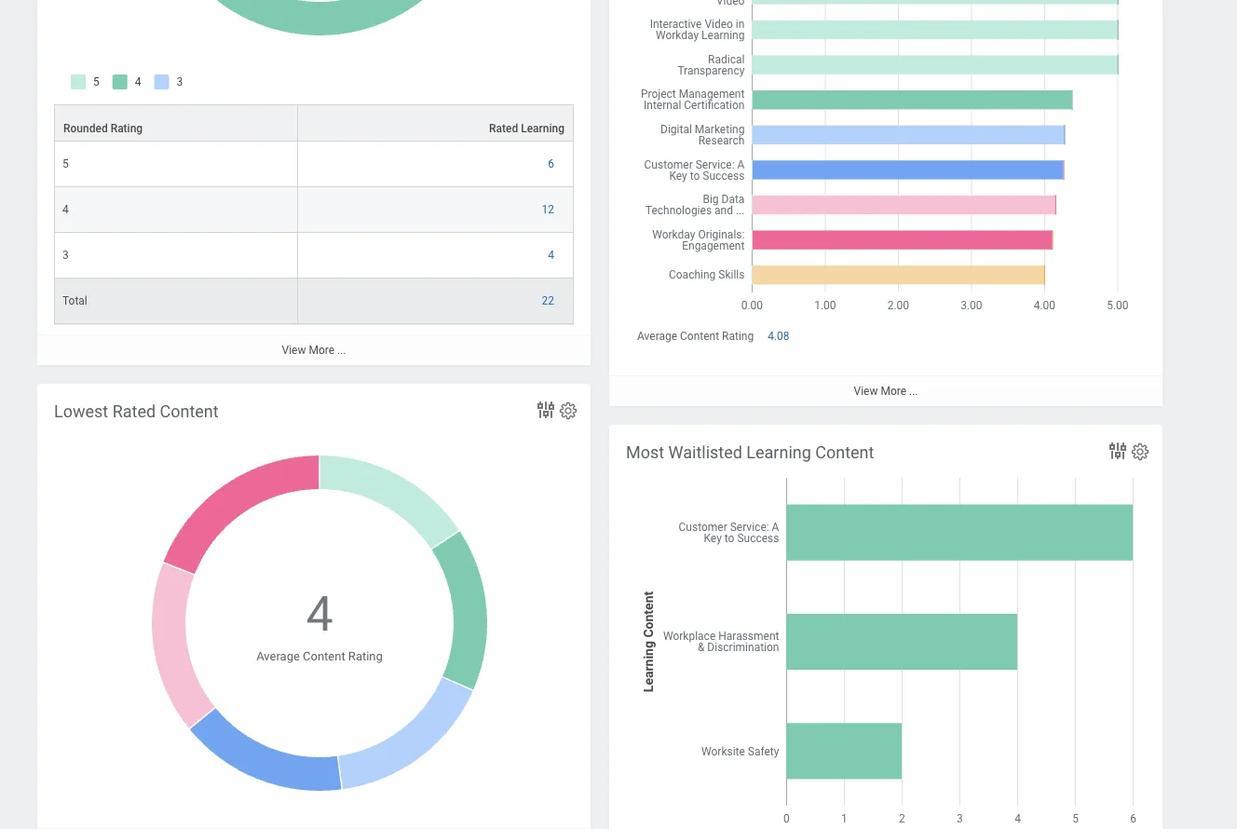 Task type: vqa. For each thing, say whether or not it's contained in the screenshot.
topmost More
yes



Task type: describe. For each thing, give the bounding box(es) containing it.
5
[[62, 158, 69, 171]]

row containing 4
[[54, 187, 574, 233]]

view more ... for view more ... link corresponding to learning content by rating element
[[282, 344, 346, 357]]

learning inside most waitlisted learning content "element"
[[747, 443, 812, 462]]

lowest rated content element
[[37, 384, 591, 830]]

4 inside 4 average content rating
[[306, 586, 333, 643]]

rating inside popup button
[[111, 122, 143, 135]]

rounded rating button
[[55, 105, 298, 141]]

... for highest rated content element
[[910, 385, 919, 398]]

average inside highest rated content element
[[638, 330, 678, 343]]

rating inside highest rated content element
[[722, 330, 754, 343]]

content inside "element"
[[816, 443, 875, 462]]

average content rating
[[638, 330, 754, 343]]

row containing total
[[54, 279, 574, 324]]

learning content by rating element
[[37, 0, 591, 366]]

view more ... for view more ... link related to highest rated content element
[[854, 385, 919, 398]]

0 vertical spatial 4 button
[[548, 248, 557, 263]]

12 button
[[542, 202, 557, 217]]

rating inside 4 average content rating
[[348, 649, 383, 663]]

3
[[62, 249, 69, 262]]

content inside 4 average content rating
[[303, 649, 345, 663]]

view for view more ... link related to highest rated content element
[[854, 385, 878, 398]]

waitlisted
[[669, 443, 743, 462]]

1 vertical spatial rated
[[112, 402, 156, 421]]

more for learning content by rating element
[[309, 344, 335, 357]]

row containing rounded rating
[[54, 104, 574, 142]]

lowest
[[54, 402, 108, 421]]

row containing 3
[[54, 233, 574, 279]]

4.08
[[768, 330, 790, 343]]

lowest rated content
[[54, 402, 219, 421]]



Task type: locate. For each thing, give the bounding box(es) containing it.
0 horizontal spatial view
[[282, 344, 306, 357]]

5 row from the top
[[54, 279, 574, 324]]

1 vertical spatial view more ...
[[854, 385, 919, 398]]

rated
[[489, 122, 518, 135], [112, 402, 156, 421]]

learning inside rated learning popup button
[[521, 122, 565, 135]]

1 vertical spatial learning
[[747, 443, 812, 462]]

0 horizontal spatial 4 button
[[306, 583, 336, 648]]

1 vertical spatial ...
[[910, 385, 919, 398]]

1 vertical spatial average
[[256, 649, 300, 663]]

22 button
[[542, 294, 557, 309]]

4 row from the top
[[54, 233, 574, 279]]

0 vertical spatial more
[[309, 344, 335, 357]]

2 vertical spatial 4
[[306, 586, 333, 643]]

highest rated content element
[[610, 0, 1163, 407]]

1 horizontal spatial learning
[[747, 443, 812, 462]]

learning up 6 on the left
[[521, 122, 565, 135]]

most waitlisted learning content element
[[610, 425, 1163, 830]]

total element
[[62, 291, 87, 308]]

rated learning button
[[298, 105, 573, 141]]

4
[[62, 203, 69, 216], [548, 249, 555, 262], [306, 586, 333, 643]]

1 horizontal spatial view
[[854, 385, 878, 398]]

0 vertical spatial ...
[[337, 344, 346, 357]]

... inside highest rated content element
[[910, 385, 919, 398]]

rating
[[111, 122, 143, 135], [722, 330, 754, 343], [348, 649, 383, 663]]

view inside learning content by rating element
[[282, 344, 306, 357]]

1 vertical spatial view more ... link
[[610, 376, 1163, 407]]

1 vertical spatial rating
[[722, 330, 754, 343]]

view more ... inside learning content by rating element
[[282, 344, 346, 357]]

4 button inside lowest rated content element
[[306, 583, 336, 648]]

average inside 4 average content rating
[[256, 649, 300, 663]]

2 horizontal spatial rating
[[722, 330, 754, 343]]

2 horizontal spatial 4
[[548, 249, 555, 262]]

more inside learning content by rating element
[[309, 344, 335, 357]]

0 vertical spatial 4
[[62, 203, 69, 216]]

view inside highest rated content element
[[854, 385, 878, 398]]

0 vertical spatial view
[[282, 344, 306, 357]]

rounded
[[63, 122, 108, 135]]

view more ...
[[282, 344, 346, 357], [854, 385, 919, 398]]

row containing 5
[[54, 142, 574, 187]]

most
[[626, 443, 665, 462]]

0 horizontal spatial ...
[[337, 344, 346, 357]]

learning right waitlisted
[[747, 443, 812, 462]]

0 vertical spatial average
[[638, 330, 678, 343]]

row
[[54, 104, 574, 142], [54, 142, 574, 187], [54, 187, 574, 233], [54, 233, 574, 279], [54, 279, 574, 324]]

1 vertical spatial 4 button
[[306, 583, 336, 648]]

2 vertical spatial rating
[[348, 649, 383, 663]]

0 horizontal spatial rating
[[111, 122, 143, 135]]

configure lowest rated content image
[[558, 401, 579, 421]]

average
[[638, 330, 678, 343], [256, 649, 300, 663]]

0 vertical spatial learning
[[521, 122, 565, 135]]

1 horizontal spatial average
[[638, 330, 678, 343]]

rated learning
[[489, 122, 565, 135]]

1 vertical spatial view
[[854, 385, 878, 398]]

4 button
[[548, 248, 557, 263], [306, 583, 336, 648]]

0 horizontal spatial more
[[309, 344, 335, 357]]

1 horizontal spatial view more ... link
[[610, 376, 1163, 407]]

1 horizontal spatial more
[[881, 385, 907, 398]]

0 horizontal spatial average
[[256, 649, 300, 663]]

0 vertical spatial rating
[[111, 122, 143, 135]]

1 horizontal spatial ...
[[910, 385, 919, 398]]

more inside highest rated content element
[[881, 385, 907, 398]]

0 horizontal spatial view more ... link
[[37, 335, 591, 366]]

rated inside popup button
[[489, 122, 518, 135]]

view more ... link for highest rated content element
[[610, 376, 1163, 407]]

2 row from the top
[[54, 142, 574, 187]]

view more ... link for learning content by rating element
[[37, 335, 591, 366]]

1 horizontal spatial 4
[[306, 586, 333, 643]]

3 row from the top
[[54, 187, 574, 233]]

1 vertical spatial 4
[[548, 249, 555, 262]]

0 vertical spatial view more ...
[[282, 344, 346, 357]]

1 horizontal spatial 4 button
[[548, 248, 557, 263]]

6
[[548, 158, 555, 171]]

4.08 button
[[768, 329, 793, 344]]

4 average content rating
[[256, 586, 383, 663]]

...
[[337, 344, 346, 357], [910, 385, 919, 398]]

1 vertical spatial more
[[881, 385, 907, 398]]

0 vertical spatial view more ... link
[[37, 335, 591, 366]]

12
[[542, 203, 555, 216]]

1 horizontal spatial rating
[[348, 649, 383, 663]]

configure most waitlisted learning content image
[[1131, 442, 1151, 462]]

0 horizontal spatial rated
[[112, 402, 156, 421]]

configure and view chart data image
[[535, 399, 557, 421]]

configure and view chart data image
[[1107, 440, 1130, 462]]

most waitlisted learning content
[[626, 443, 875, 462]]

rounded rating
[[63, 122, 143, 135]]

content
[[680, 330, 720, 343], [160, 402, 219, 421], [816, 443, 875, 462], [303, 649, 345, 663]]

0 horizontal spatial view more ...
[[282, 344, 346, 357]]

0 horizontal spatial learning
[[521, 122, 565, 135]]

more
[[309, 344, 335, 357], [881, 385, 907, 398]]

6 button
[[548, 157, 557, 172]]

0 vertical spatial rated
[[489, 122, 518, 135]]

1 row from the top
[[54, 104, 574, 142]]

more for highest rated content element
[[881, 385, 907, 398]]

1 horizontal spatial rated
[[489, 122, 518, 135]]

... inside learning content by rating element
[[337, 344, 346, 357]]

22
[[542, 295, 555, 308]]

view
[[282, 344, 306, 357], [854, 385, 878, 398]]

... for learning content by rating element
[[337, 344, 346, 357]]

learning
[[521, 122, 565, 135], [747, 443, 812, 462]]

view for view more ... link corresponding to learning content by rating element
[[282, 344, 306, 357]]

view more ... inside highest rated content element
[[854, 385, 919, 398]]

total
[[62, 295, 87, 308]]

view more ... link
[[37, 335, 591, 366], [610, 376, 1163, 407]]

0 horizontal spatial 4
[[62, 203, 69, 216]]

1 horizontal spatial view more ...
[[854, 385, 919, 398]]



